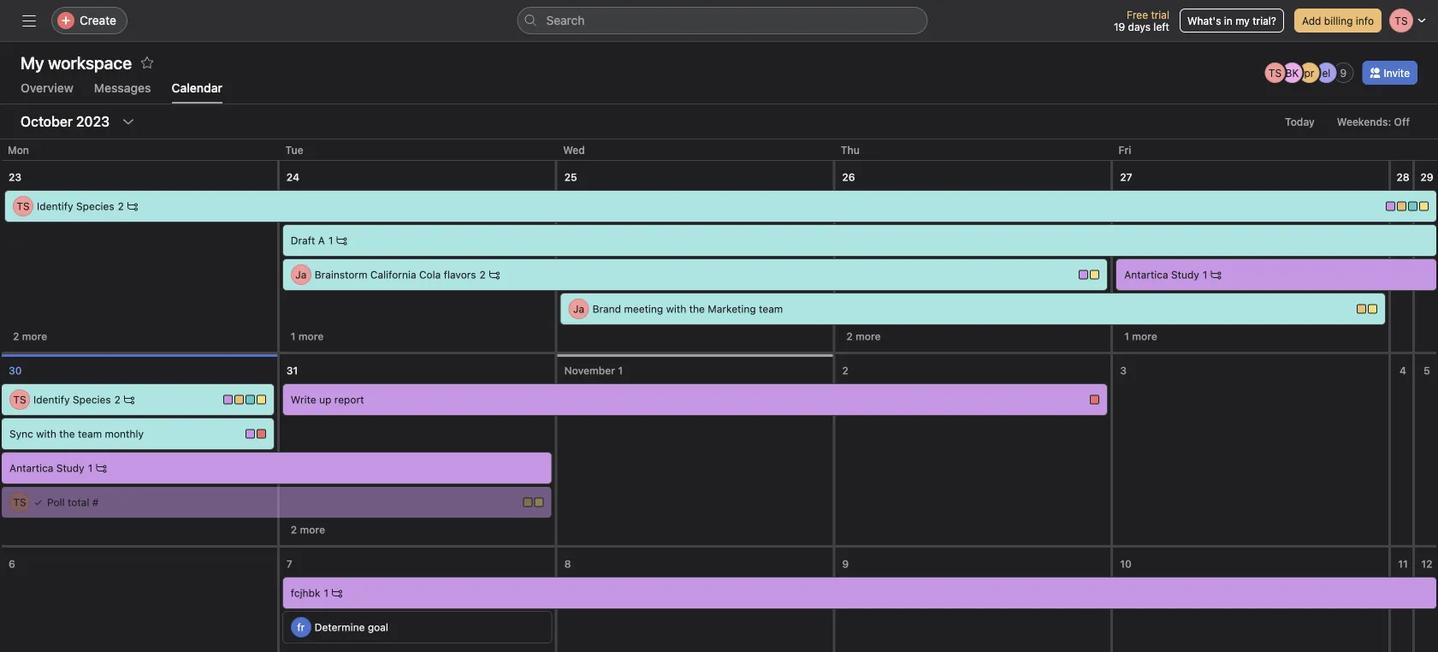 Task type: vqa. For each thing, say whether or not it's contained in the screenshot.
I usually work from 9am-5pm PST. Feel free to assign me a task with a due date anytime. Also, I love dogs! text box
no



Task type: locate. For each thing, give the bounding box(es) containing it.
1 horizontal spatial 2 more
[[291, 524, 325, 536]]

ts down 30
[[13, 394, 26, 406]]

0 horizontal spatial antartica
[[9, 462, 53, 474]]

1 more button for 1
[[1117, 324, 1166, 348]]

billing
[[1325, 15, 1354, 27]]

0 vertical spatial identify species
[[37, 200, 114, 212]]

1 more
[[291, 330, 324, 342], [1125, 330, 1158, 342]]

1 vertical spatial ja
[[573, 303, 585, 315]]

1 horizontal spatial study
[[1172, 269, 1200, 281]]

leftcount image up #
[[96, 463, 106, 473]]

leftcount image for 2
[[489, 270, 500, 280]]

1 more button up 31
[[283, 324, 332, 348]]

0 vertical spatial the
[[690, 303, 705, 315]]

1 vertical spatial 9
[[842, 558, 849, 570]]

more
[[22, 330, 47, 342], [299, 330, 324, 342], [856, 330, 881, 342], [1132, 330, 1158, 342], [300, 524, 325, 536]]

mon
[[8, 144, 29, 156]]

identify species down october 2023
[[37, 200, 114, 212]]

1
[[329, 235, 333, 246], [1203, 269, 1208, 281], [291, 330, 296, 342], [1125, 330, 1130, 342], [618, 365, 623, 377], [88, 462, 93, 474], [324, 587, 329, 599]]

2 1 more button from the left
[[1117, 324, 1166, 348]]

0 horizontal spatial study
[[56, 462, 84, 474]]

1 horizontal spatial team
[[759, 303, 783, 315]]

1 horizontal spatial ja
[[573, 303, 585, 315]]

identify down october 2023
[[37, 200, 73, 212]]

0 vertical spatial species
[[76, 200, 114, 212]]

1 vertical spatial the
[[59, 428, 75, 440]]

30
[[9, 365, 22, 377]]

2 1 more from the left
[[1125, 330, 1158, 342]]

with right 'meeting'
[[666, 303, 687, 315]]

2
[[118, 200, 124, 212], [480, 269, 486, 281], [13, 330, 19, 342], [847, 330, 853, 342], [842, 365, 849, 377], [114, 394, 121, 406], [291, 524, 297, 536]]

create button
[[51, 7, 127, 34]]

1 horizontal spatial leftcount image
[[489, 270, 500, 280]]

1 vertical spatial identify species
[[33, 394, 111, 406]]

calendar button
[[172, 81, 222, 104]]

1 horizontal spatial with
[[666, 303, 687, 315]]

28
[[1397, 171, 1410, 183]]

more for 26
[[856, 330, 881, 342]]

identify species
[[37, 200, 114, 212], [33, 394, 111, 406]]

ts down the 23
[[17, 200, 30, 212]]

days
[[1129, 21, 1151, 33]]

flavors
[[444, 269, 476, 281]]

1 more button
[[283, 324, 332, 348], [1117, 324, 1166, 348]]

california
[[371, 269, 416, 281]]

leftcount image right flavors
[[489, 270, 500, 280]]

antartica
[[1125, 269, 1169, 281], [9, 462, 53, 474]]

0 horizontal spatial team
[[78, 428, 102, 440]]

pr
[[1305, 67, 1315, 79]]

sync
[[9, 428, 33, 440]]

6
[[9, 558, 15, 570]]

1 vertical spatial antartica
[[9, 462, 53, 474]]

1 horizontal spatial antartica
[[1125, 269, 1169, 281]]

study
[[1172, 269, 1200, 281], [56, 462, 84, 474]]

fcjhbk
[[291, 587, 321, 599]]

2 more button
[[5, 324, 55, 348], [839, 324, 889, 348], [283, 518, 333, 542]]

2 horizontal spatial 2 more button
[[839, 324, 889, 348]]

9
[[1341, 67, 1347, 79], [842, 558, 849, 570]]

more for 27
[[1132, 330, 1158, 342]]

goal
[[368, 621, 388, 633]]

brainstorm
[[315, 269, 368, 281]]

1 vertical spatial study
[[56, 462, 84, 474]]

0 horizontal spatial 1 more button
[[283, 324, 332, 348]]

meeting
[[624, 303, 663, 315]]

poll
[[47, 496, 65, 508]]

trial
[[1151, 9, 1170, 21]]

ja
[[295, 269, 307, 281], [573, 303, 585, 315]]

1 more up the '3'
[[1125, 330, 1158, 342]]

more for 31
[[300, 524, 325, 536]]

0 vertical spatial team
[[759, 303, 783, 315]]

0 horizontal spatial with
[[36, 428, 56, 440]]

1 vertical spatial leftcount image
[[96, 463, 106, 473]]

#
[[92, 496, 99, 508]]

1 more for brainstorm california cola flavors
[[291, 330, 324, 342]]

0 horizontal spatial antartica study
[[9, 462, 84, 474]]

free trial 19 days left
[[1114, 9, 1170, 33]]

3
[[1120, 365, 1127, 377]]

26
[[842, 171, 856, 183]]

19
[[1114, 21, 1126, 33]]

el
[[1323, 67, 1331, 79]]

identify
[[37, 200, 73, 212], [33, 394, 70, 406]]

today button
[[1278, 110, 1323, 134]]

0 vertical spatial ja
[[295, 269, 307, 281]]

species
[[76, 200, 114, 212], [73, 394, 111, 406]]

2 horizontal spatial 2 more
[[847, 330, 881, 342]]

1 vertical spatial antartica study
[[9, 462, 84, 474]]

team
[[759, 303, 783, 315], [78, 428, 102, 440]]

leftcount image
[[127, 201, 138, 211], [337, 235, 347, 246], [1211, 270, 1222, 280], [124, 395, 134, 405], [332, 588, 342, 598]]

pick month image
[[122, 115, 135, 128]]

ts left poll
[[13, 496, 26, 508]]

1 horizontal spatial 2 more button
[[283, 518, 333, 542]]

ja down the 'draft'
[[295, 269, 307, 281]]

1 more up 31
[[291, 330, 324, 342]]

1 horizontal spatial 9
[[1341, 67, 1347, 79]]

0 horizontal spatial 1 more
[[291, 330, 324, 342]]

4
[[1400, 365, 1407, 377]]

0 horizontal spatial 2 more
[[13, 330, 47, 342]]

1 vertical spatial species
[[73, 394, 111, 406]]

the left marketing
[[690, 303, 705, 315]]

with right sync on the left bottom of page
[[36, 428, 56, 440]]

monthly
[[105, 428, 144, 440]]

2 more button for 23
[[5, 324, 55, 348]]

0 vertical spatial 9
[[1341, 67, 1347, 79]]

the right sync on the left bottom of page
[[59, 428, 75, 440]]

leftcount image for 1
[[96, 463, 106, 473]]

my workspace
[[21, 52, 132, 72]]

bk
[[1286, 67, 1299, 79]]

0 horizontal spatial 2 more button
[[5, 324, 55, 348]]

ts
[[1269, 67, 1282, 79], [17, 200, 30, 212], [13, 394, 26, 406], [13, 496, 26, 508]]

antartica study
[[1125, 269, 1200, 281], [9, 462, 84, 474]]

in
[[1225, 15, 1233, 27]]

1 1 more from the left
[[291, 330, 324, 342]]

0 horizontal spatial leftcount image
[[96, 463, 106, 473]]

invite button
[[1363, 61, 1418, 85]]

report
[[334, 394, 364, 406]]

create
[[80, 13, 116, 27]]

write up report
[[291, 394, 364, 406]]

ja left brand
[[573, 303, 585, 315]]

a
[[318, 235, 325, 246]]

10
[[1120, 558, 1132, 570]]

1 more button for brainstorm california cola flavors
[[283, 324, 332, 348]]

0 vertical spatial antartica study
[[1125, 269, 1200, 281]]

study for 30
[[56, 462, 84, 474]]

october 2023
[[21, 113, 110, 130]]

what's in my trial?
[[1188, 15, 1277, 27]]

1 vertical spatial team
[[78, 428, 102, 440]]

search list box
[[517, 7, 928, 34]]

identify species up sync with the team monthly
[[33, 394, 111, 406]]

1 horizontal spatial 1 more
[[1125, 330, 1158, 342]]

0 vertical spatial leftcount image
[[489, 270, 500, 280]]

team left "monthly"
[[78, 428, 102, 440]]

0 vertical spatial study
[[1172, 269, 1200, 281]]

1 horizontal spatial the
[[690, 303, 705, 315]]

1 horizontal spatial 1 more button
[[1117, 324, 1166, 348]]

overview
[[21, 81, 73, 95]]

team right marketing
[[759, 303, 783, 315]]

2 more
[[13, 330, 47, 342], [847, 330, 881, 342], [291, 524, 325, 536]]

leftcount image
[[489, 270, 500, 280], [96, 463, 106, 473]]

0 vertical spatial antartica
[[1125, 269, 1169, 281]]

1 horizontal spatial antartica study
[[1125, 269, 1200, 281]]

2 more button for 26
[[839, 324, 889, 348]]

left
[[1154, 21, 1170, 33]]

draft
[[291, 235, 315, 246]]

antartica study for 27
[[1125, 269, 1200, 281]]

1 more button up the '3'
[[1117, 324, 1166, 348]]

24
[[287, 171, 300, 183]]

calendar
[[172, 81, 222, 95]]

wed
[[563, 144, 585, 156]]

7
[[287, 558, 293, 570]]

antartica for 30
[[9, 462, 53, 474]]

identify up sync with the team monthly
[[33, 394, 70, 406]]

fr
[[297, 621, 305, 633]]

1 vertical spatial identify
[[33, 394, 70, 406]]

messages
[[94, 81, 151, 95]]

search button
[[517, 7, 928, 34]]

0 vertical spatial identify
[[37, 200, 73, 212]]

1 1 more button from the left
[[283, 324, 332, 348]]

antartica study for 30
[[9, 462, 84, 474]]



Task type: describe. For each thing, give the bounding box(es) containing it.
overview button
[[21, 81, 73, 104]]

8
[[565, 558, 571, 570]]

what's
[[1188, 15, 1222, 27]]

free
[[1127, 9, 1149, 21]]

brand
[[593, 303, 621, 315]]

study for 27
[[1172, 269, 1200, 281]]

5
[[1424, 365, 1431, 377]]

23
[[9, 171, 22, 183]]

add to starred image
[[140, 56, 154, 69]]

trial?
[[1253, 15, 1277, 27]]

more for 23
[[22, 330, 47, 342]]

what's in my trial? button
[[1180, 9, 1285, 33]]

expand sidebar image
[[22, 14, 36, 27]]

november
[[565, 365, 615, 377]]

2 more for 23
[[13, 330, 47, 342]]

2 more button for 31
[[283, 518, 333, 542]]

25
[[565, 171, 577, 183]]

2 more for 31
[[291, 524, 325, 536]]

invite
[[1384, 67, 1410, 79]]

0 vertical spatial with
[[666, 303, 687, 315]]

0 horizontal spatial the
[[59, 428, 75, 440]]

off
[[1395, 116, 1410, 128]]

11
[[1399, 558, 1409, 570]]

determine
[[315, 621, 365, 633]]

weekends:
[[1337, 116, 1392, 128]]

total
[[68, 496, 89, 508]]

29
[[1421, 171, 1434, 183]]

cola
[[419, 269, 441, 281]]

1 more for 1
[[1125, 330, 1158, 342]]

fri
[[1119, 144, 1132, 156]]

add
[[1303, 15, 1322, 27]]

info
[[1356, 15, 1374, 27]]

november 1
[[565, 365, 623, 377]]

today
[[1286, 116, 1315, 128]]

ts left bk
[[1269, 67, 1282, 79]]

thu
[[841, 144, 860, 156]]

write
[[291, 394, 316, 406]]

sync with the team monthly
[[9, 428, 144, 440]]

27
[[1120, 171, 1133, 183]]

weekends: off
[[1337, 116, 1410, 128]]

my
[[1236, 15, 1250, 27]]

messages button
[[94, 81, 151, 104]]

12
[[1422, 558, 1433, 570]]

search
[[546, 13, 585, 27]]

0 horizontal spatial ja
[[295, 269, 307, 281]]

31
[[287, 365, 298, 377]]

brand meeting with the marketing team
[[593, 303, 783, 315]]

weekends: off button
[[1330, 110, 1418, 134]]

more for 24
[[299, 330, 324, 342]]

antartica for 27
[[1125, 269, 1169, 281]]

poll total #
[[47, 496, 99, 508]]

determine goal
[[315, 621, 388, 633]]

tue
[[286, 144, 304, 156]]

add billing info
[[1303, 15, 1374, 27]]

0 horizontal spatial 9
[[842, 558, 849, 570]]

2 more for 26
[[847, 330, 881, 342]]

up
[[319, 394, 332, 406]]

draft a
[[291, 235, 325, 246]]

brainstorm california cola flavors
[[315, 269, 476, 281]]

marketing
[[708, 303, 756, 315]]

add billing info button
[[1295, 9, 1382, 33]]

1 vertical spatial with
[[36, 428, 56, 440]]



